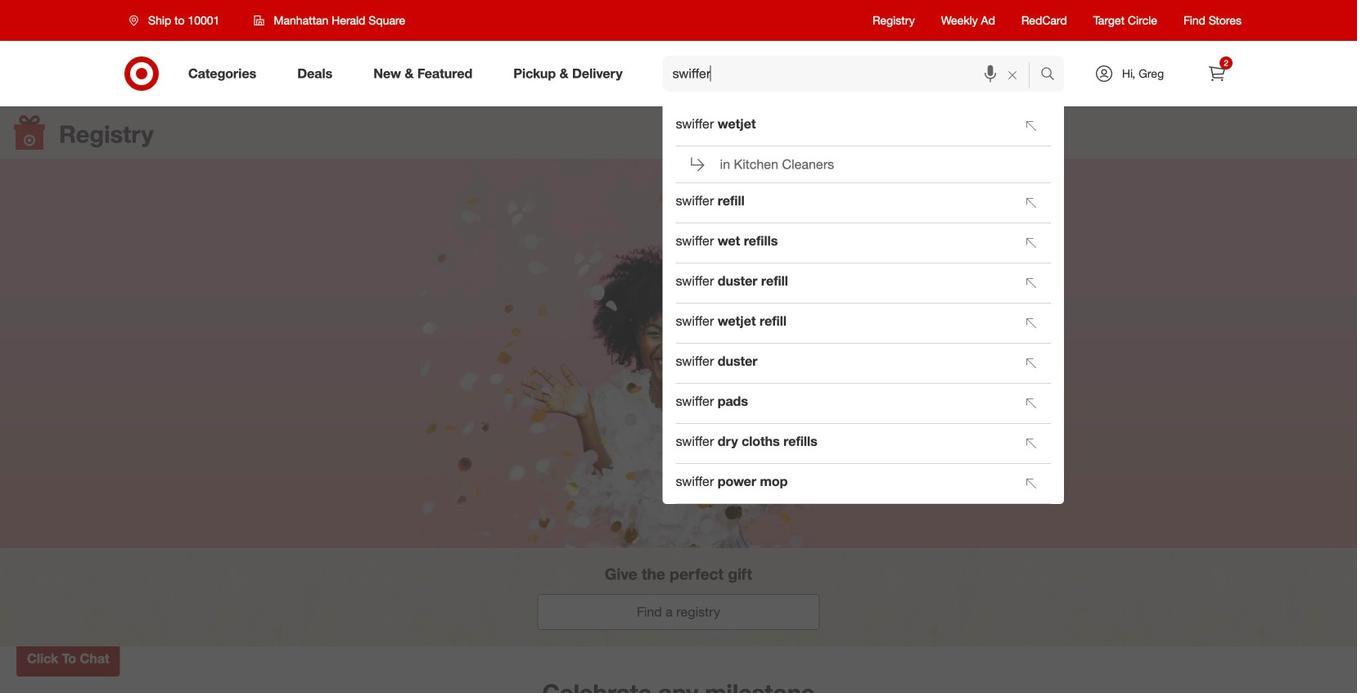 Task type: locate. For each thing, give the bounding box(es) containing it.
What can we help you find? suggestions appear below search field
[[663, 56, 1045, 92]]



Task type: vqa. For each thing, say whether or not it's contained in the screenshot.
What can we help you find? suggestions appear below search field at the top of page
yes



